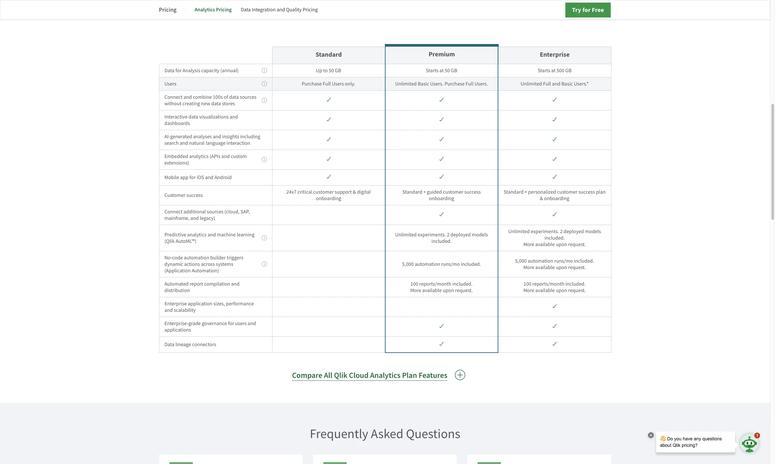 Task type: describe. For each thing, give the bounding box(es) containing it.
unlimited full and basic users.*
[[521, 81, 589, 87]]

all
[[324, 370, 333, 381]]

and inside enterprise-grade governance for users and applications
[[248, 320, 256, 327]]

customer for standard + guided customer success onboarding
[[443, 189, 463, 195]]

available down 5,000 automation runs/mo included.
[[422, 287, 442, 294]]

premium
[[429, 50, 455, 59]]

builder
[[210, 255, 226, 261]]

2 for unlimited experiments. 2 deployed models included.
[[447, 232, 450, 238]]

users
[[235, 320, 247, 327]]

analytics pricing link
[[195, 2, 232, 17]]

of
[[224, 94, 228, 100]]

up to 50 gb
[[316, 67, 341, 74]]

custom
[[231, 153, 247, 160]]

mainframe,
[[164, 215, 189, 222]]

for left ios on the top of the page
[[190, 174, 196, 181]]

app
[[180, 174, 188, 181]]

try for free
[[572, 6, 604, 14]]

and inside pricing menu bar
[[277, 6, 285, 13]]

(application
[[164, 268, 191, 274]]

1 users from the left
[[164, 81, 176, 87]]

analytics inside dropdown button
[[370, 370, 401, 381]]

ios
[[197, 174, 204, 181]]

predictive
[[164, 232, 186, 238]]

data integration and quality pricing link
[[241, 2, 318, 17]]

experiments. for unlimited experiments. 2 deployed models included. more available upon request.
[[531, 228, 559, 235]]

analyses
[[193, 133, 212, 140]]

automation inside no-code automation builder triggers dynamic actions across systems (application automation)
[[184, 255, 209, 261]]

scalability
[[174, 307, 196, 314]]

upon inside 5,000 automation runs/mo included. more available upon request.
[[556, 264, 567, 271]]

2 reports/month from the left
[[532, 281, 564, 287]]

more inside unlimited experiments. 2 deployed models included. more available upon request.
[[523, 241, 534, 248]]

5,000 automation runs/mo included.
[[402, 261, 481, 268]]

more inside 5,000 automation runs/mo included. more available upon request.
[[523, 264, 534, 271]]

standard for standard + personalized customer success plan & onboarding
[[504, 189, 524, 195]]

onboarding inside 24x7 critical customer support & digital onboarding
[[316, 195, 341, 202]]

connect additional sources (cloud, sap, mainframe, and legacy)
[[164, 209, 250, 222]]

5,000 automation runs/mo included. more available upon request.
[[515, 258, 594, 271]]

standard + personalized customer success plan & onboarding
[[504, 189, 606, 202]]

machine
[[217, 232, 236, 238]]

(qlik
[[164, 238, 175, 245]]

upon down 5,000 automation runs/mo included.
[[443, 287, 454, 294]]

actions
[[184, 261, 200, 268]]

grade
[[188, 320, 201, 327]]

data for data for analysis capacity (annual)
[[164, 67, 174, 74]]

tooltip image for no-code automation builder triggers dynamic actions across systems (application automation)
[[262, 262, 267, 267]]

mobile app for ios and android
[[164, 174, 232, 181]]

enterprise for enterprise
[[540, 50, 570, 59]]

and inside "interactive data visualizations and dashboards"
[[230, 114, 238, 120]]

digital
[[357, 189, 371, 195]]

free
[[592, 6, 604, 14]]

tooltip image for data for analysis capacity (annual)
[[262, 68, 267, 73]]

purchase full users only.
[[302, 81, 355, 87]]

unlimited for unlimited experiments. 2 deployed models included. more available upon request.
[[508, 228, 530, 235]]

automl™)
[[176, 238, 196, 245]]

onboarding inside standard + personalized customer success plan & onboarding
[[544, 195, 569, 202]]

performance
[[226, 301, 254, 307]]

2 purchase from the left
[[445, 81, 465, 87]]

runs/mo for 5,000 automation runs/mo included. more available upon request.
[[554, 258, 573, 264]]

triggers
[[227, 255, 243, 261]]

try
[[572, 6, 581, 14]]

gb for starts at 50 gb
[[451, 67, 457, 74]]

starts for starts at 50 gb
[[426, 67, 439, 74]]

& inside standard + personalized customer success plan & onboarding
[[540, 195, 543, 202]]

tooltip image for connect and combine 100s of data sources without creating new data stores
[[262, 98, 267, 103]]

automation for 5,000 automation runs/mo included. more available upon request.
[[528, 258, 553, 264]]

models for unlimited experiments. 2 deployed models included. more available upon request.
[[585, 228, 601, 235]]

plan
[[596, 189, 606, 195]]

and inside embedded analytics (apis and custom extensions)
[[221, 153, 230, 160]]

data inside "interactive data visualizations and dashboards"
[[189, 114, 198, 120]]

legacy)
[[200, 215, 215, 222]]

2 100 from the left
[[524, 281, 531, 287]]

compare all qlik cloud analytics plan features button
[[159, 364, 611, 388]]

1 users. from the left
[[430, 81, 444, 87]]

frequently asked questions
[[310, 426, 460, 442]]

automated report compilation and distribution
[[164, 281, 240, 294]]

2 100 reports/month included. more available upon request. from the left
[[523, 281, 586, 294]]

starts at 500 gb
[[538, 67, 572, 74]]

analysis
[[183, 67, 200, 74]]

application
[[188, 301, 212, 307]]

interactive data visualizations and dashboards
[[164, 114, 238, 127]]

stores
[[222, 100, 235, 107]]

connect for connect additional sources (cloud, sap, mainframe, and legacy)
[[164, 209, 183, 215]]

embedded analytics (apis and custom extensions)
[[164, 153, 247, 166]]

1 reports/month from the left
[[419, 281, 451, 287]]

dashboards
[[164, 120, 190, 127]]

24x7 critical customer support & digital onboarding
[[287, 189, 371, 202]]

quality
[[286, 6, 302, 13]]

insights
[[222, 133, 239, 140]]

sizes,
[[213, 301, 225, 307]]

sap,
[[241, 209, 250, 215]]

for right try
[[583, 6, 591, 14]]

request. inside unlimited experiments. 2 deployed models included. more available upon request.
[[568, 241, 586, 248]]

gb for up to 50 gb
[[335, 67, 341, 74]]

applications
[[164, 327, 191, 333]]

available down 5,000 automation runs/mo included. more available upon request.
[[535, 287, 555, 294]]

guided
[[427, 189, 442, 195]]

enterprise application sizes, performance and scalability
[[164, 301, 254, 314]]

data lineage connectors
[[164, 342, 216, 348]]

try for free link
[[565, 3, 611, 17]]

unlimited for unlimited experiments. 2 deployed models included.
[[395, 232, 417, 238]]

visualizations
[[199, 114, 229, 120]]

without
[[164, 100, 181, 107]]

sources inside the connect additional sources (cloud, sap, mainframe, and legacy)
[[207, 209, 223, 215]]

android
[[214, 174, 232, 181]]

tooltip image
[[262, 235, 267, 241]]

unlimited experiments. 2 deployed models included.
[[395, 232, 488, 245]]

automated
[[164, 281, 189, 287]]

enterprise-grade governance for users and applications
[[164, 320, 256, 333]]

2 horizontal spatial pricing
[[303, 6, 318, 13]]

and inside connect and combine 100s of data sources without creating new data stores
[[184, 94, 192, 100]]

and inside the connect additional sources (cloud, sap, mainframe, and legacy)
[[190, 215, 199, 222]]

code
[[172, 255, 183, 261]]

users.*
[[574, 81, 589, 87]]

2 basic from the left
[[562, 81, 573, 87]]

2 for unlimited experiments. 2 deployed models included. more available upon request.
[[560, 228, 563, 235]]

no-code automation builder triggers dynamic actions across systems (application automation)
[[164, 255, 243, 274]]

customer success
[[164, 192, 203, 199]]

unlimited experiments. 2 deployed models included. more available upon request.
[[508, 228, 601, 248]]

for inside enterprise-grade governance for users and applications
[[228, 320, 234, 327]]

(cloud,
[[224, 209, 239, 215]]

report
[[190, 281, 203, 287]]

interactive
[[164, 114, 188, 120]]

enterprise for enterprise application sizes, performance and scalability
[[164, 301, 187, 307]]

connect for connect and combine 100s of data sources without creating new data stores
[[164, 94, 183, 100]]

gb for starts at 500 gb
[[565, 67, 572, 74]]

available inside 5,000 automation runs/mo included. more available upon request.
[[535, 264, 555, 271]]

tooltip image for embedded analytics (apis and custom extensions)
[[262, 157, 267, 162]]

mobile
[[164, 174, 179, 181]]

2 users from the left
[[332, 81, 344, 87]]

unlimited for unlimited full and basic users.*
[[521, 81, 542, 87]]

1 100 from the left
[[411, 281, 418, 287]]

deployed for unlimited experiments. 2 deployed models included.
[[451, 232, 471, 238]]

only.
[[345, 81, 355, 87]]

lineage
[[175, 342, 191, 348]]

customer inside 24x7 critical customer support & digital onboarding
[[313, 189, 334, 195]]

automation)
[[192, 268, 219, 274]]

connect and combine 100s of data sources without creating new data stores
[[164, 94, 256, 107]]



Task type: vqa. For each thing, say whether or not it's contained in the screenshot.
first customer
yes



Task type: locate. For each thing, give the bounding box(es) containing it.
enterprise down distribution on the bottom left
[[164, 301, 187, 307]]

1 horizontal spatial models
[[585, 228, 601, 235]]

success inside standard + personalized customer success plan & onboarding
[[579, 189, 595, 195]]

to
[[323, 67, 328, 74]]

customer
[[313, 189, 334, 195], [443, 189, 463, 195], [557, 189, 578, 195]]

1 horizontal spatial &
[[540, 195, 543, 202]]

customer right "guided"
[[443, 189, 463, 195]]

users
[[164, 81, 176, 87], [332, 81, 344, 87]]

and left 'legacy)'
[[190, 215, 199, 222]]

data right the new
[[211, 100, 221, 107]]

experiments.
[[531, 228, 559, 235], [418, 232, 446, 238]]

50 for at
[[445, 67, 450, 74]]

runs/mo down unlimited experiments. 2 deployed models included. more available upon request.
[[554, 258, 573, 264]]

and right ios on the top of the page
[[205, 174, 213, 181]]

connectors
[[192, 342, 216, 348]]

50 right to
[[329, 67, 334, 74]]

customer inside standard + personalized customer success plan & onboarding
[[557, 189, 578, 195]]

and inside 'predictive analytics and machine learning (qlik automl™)'
[[208, 232, 216, 238]]

data left "analysis"
[[164, 67, 174, 74]]

1 horizontal spatial 2
[[560, 228, 563, 235]]

users.
[[430, 81, 444, 87], [475, 81, 488, 87]]

data inside pricing menu bar
[[241, 6, 251, 13]]

(apis
[[210, 153, 220, 160]]

and left machine
[[208, 232, 216, 238]]

enterprise inside 'enterprise application sizes, performance and scalability'
[[164, 301, 187, 307]]

1 at from the left
[[440, 67, 444, 74]]

no-
[[164, 255, 172, 261]]

1 horizontal spatial sources
[[240, 94, 256, 100]]

1 horizontal spatial experiments.
[[531, 228, 559, 235]]

upon down unlimited experiments. 2 deployed models included. more available upon request.
[[556, 264, 567, 271]]

starts left the 500
[[538, 67, 550, 74]]

automation down unlimited experiments. 2 deployed models included.
[[415, 261, 440, 268]]

2 horizontal spatial standard
[[504, 189, 524, 195]]

analytics for embedded
[[189, 153, 209, 160]]

0 horizontal spatial onboarding
[[316, 195, 341, 202]]

0 horizontal spatial deployed
[[451, 232, 471, 238]]

+ inside standard + personalized customer success plan & onboarding
[[525, 189, 527, 195]]

1 horizontal spatial automation
[[415, 261, 440, 268]]

starts up unlimited basic users. purchase full users.
[[426, 67, 439, 74]]

1 horizontal spatial deployed
[[564, 228, 584, 235]]

0 horizontal spatial enterprise
[[164, 301, 187, 307]]

customer
[[164, 192, 185, 199]]

1 vertical spatial analytics
[[187, 232, 207, 238]]

at up unlimited basic users. purchase full users.
[[440, 67, 444, 74]]

1 horizontal spatial enterprise
[[540, 50, 570, 59]]

connect down customer
[[164, 209, 183, 215]]

runs/mo
[[554, 258, 573, 264], [441, 261, 460, 268]]

analytics inside 'predictive analytics and machine learning (qlik automl™)'
[[187, 232, 207, 238]]

1 basic from the left
[[418, 81, 429, 87]]

gb up unlimited basic users. purchase full users.
[[451, 67, 457, 74]]

1 vertical spatial analytics
[[370, 370, 401, 381]]

1 horizontal spatial 100 reports/month included. more available upon request.
[[523, 281, 586, 294]]

and right the compilation
[[231, 281, 240, 287]]

basic left users.*
[[562, 81, 573, 87]]

0 horizontal spatial full
[[323, 81, 331, 87]]

starts for starts at 500 gb
[[538, 67, 550, 74]]

2 inside unlimited experiments. 2 deployed models included.
[[447, 232, 450, 238]]

2 horizontal spatial automation
[[528, 258, 553, 264]]

analytics inside embedded analytics (apis and custom extensions)
[[189, 153, 209, 160]]

standard left 'personalized'
[[504, 189, 524, 195]]

0 horizontal spatial sources
[[207, 209, 223, 215]]

and down starts at 500 gb
[[552, 81, 560, 87]]

0 horizontal spatial at
[[440, 67, 444, 74]]

gb right to
[[335, 67, 341, 74]]

up
[[316, 67, 322, 74]]

1 horizontal spatial 100
[[524, 281, 531, 287]]

natural
[[189, 140, 205, 146]]

and left combine
[[184, 94, 192, 100]]

experiments. inside unlimited experiments. 2 deployed models included. more available upon request.
[[531, 228, 559, 235]]

upon up 5,000 automation runs/mo included. more available upon request.
[[556, 241, 567, 248]]

and left "quality"
[[277, 6, 285, 13]]

deployed for unlimited experiments. 2 deployed models included. more available upon request.
[[564, 228, 584, 235]]

for left 'users'
[[228, 320, 234, 327]]

5,000 inside 5,000 automation runs/mo included. more available upon request.
[[515, 258, 527, 264]]

100 reports/month included. more available upon request. down 5,000 automation runs/mo included. more available upon request.
[[523, 281, 586, 294]]

0 horizontal spatial runs/mo
[[441, 261, 460, 268]]

1 horizontal spatial gb
[[451, 67, 457, 74]]

0 horizontal spatial models
[[472, 232, 488, 238]]

sources inside connect and combine 100s of data sources without creating new data stores
[[240, 94, 256, 100]]

starts at 50 gb
[[426, 67, 457, 74]]

customer for standard + personalized customer success plan & onboarding
[[557, 189, 578, 195]]

3 tooltip image from the top
[[262, 98, 267, 103]]

1 customer from the left
[[313, 189, 334, 195]]

1 vertical spatial sources
[[207, 209, 223, 215]]

1 horizontal spatial starts
[[538, 67, 550, 74]]

enterprise up starts at 500 gb
[[540, 50, 570, 59]]

1 vertical spatial connect
[[164, 209, 183, 215]]

0 horizontal spatial customer
[[313, 189, 334, 195]]

0 vertical spatial analytics
[[195, 6, 215, 13]]

+ for guided
[[423, 189, 426, 195]]

1 horizontal spatial 5,000
[[515, 258, 527, 264]]

gb
[[335, 67, 341, 74], [451, 67, 457, 74], [565, 67, 572, 74]]

automation up "automation)"
[[184, 255, 209, 261]]

0 horizontal spatial 100
[[411, 281, 418, 287]]

1 horizontal spatial users.
[[475, 81, 488, 87]]

0 horizontal spatial automation
[[184, 255, 209, 261]]

at for 50
[[440, 67, 444, 74]]

1 horizontal spatial success
[[464, 189, 481, 195]]

&
[[353, 189, 356, 195], [540, 195, 543, 202]]

1 + from the left
[[423, 189, 426, 195]]

5,000 for 5,000 automation runs/mo included. more available upon request.
[[515, 258, 527, 264]]

& inside 24x7 critical customer support & digital onboarding
[[353, 189, 356, 195]]

500
[[557, 67, 564, 74]]

included. inside unlimited experiments. 2 deployed models included. more available upon request.
[[545, 235, 565, 241]]

(annual)
[[220, 67, 239, 74]]

1 vertical spatial enterprise
[[164, 301, 187, 307]]

combine
[[193, 94, 212, 100]]

1 gb from the left
[[335, 67, 341, 74]]

connect up interactive
[[164, 94, 183, 100]]

2 50 from the left
[[445, 67, 450, 74]]

2 connect from the top
[[164, 209, 183, 215]]

upon inside unlimited experiments. 2 deployed models included. more available upon request.
[[556, 241, 567, 248]]

1 purchase from the left
[[302, 81, 322, 87]]

0 horizontal spatial 50
[[329, 67, 334, 74]]

2 horizontal spatial gb
[[565, 67, 572, 74]]

2 inside unlimited experiments. 2 deployed models included. more available upon request.
[[560, 228, 563, 235]]

capacity
[[201, 67, 219, 74]]

success for plan
[[579, 189, 595, 195]]

generated
[[170, 133, 192, 140]]

standard for standard
[[316, 50, 342, 59]]

1 horizontal spatial 50
[[445, 67, 450, 74]]

and right (apis
[[221, 153, 230, 160]]

upon down 5,000 automation runs/mo included. more available upon request.
[[556, 287, 567, 294]]

2 horizontal spatial success
[[579, 189, 595, 195]]

customer right critical
[[313, 189, 334, 195]]

unlimited inside unlimited experiments. 2 deployed models included. more available upon request.
[[508, 228, 530, 235]]

predictive analytics and machine learning (qlik automl™)
[[164, 232, 255, 245]]

2 horizontal spatial customer
[[557, 189, 578, 195]]

models inside unlimited experiments. 2 deployed models included.
[[472, 232, 488, 238]]

and right 'users'
[[248, 320, 256, 327]]

deployed inside unlimited experiments. 2 deployed models included. more available upon request.
[[564, 228, 584, 235]]

experiments. for unlimited experiments. 2 deployed models included.
[[418, 232, 446, 238]]

2 tooltip image from the top
[[262, 81, 267, 87]]

1 onboarding from the left
[[316, 195, 341, 202]]

1 horizontal spatial basic
[[562, 81, 573, 87]]

runs/mo for 5,000 automation runs/mo included.
[[441, 261, 460, 268]]

models inside unlimited experiments. 2 deployed models included. more available upon request.
[[585, 228, 601, 235]]

0 vertical spatial sources
[[240, 94, 256, 100]]

0 horizontal spatial 100 reports/month included. more available upon request.
[[410, 281, 473, 294]]

governance
[[202, 320, 227, 327]]

100 reports/month included. more available upon request.
[[410, 281, 473, 294], [523, 281, 586, 294]]

users up without
[[164, 81, 176, 87]]

1 horizontal spatial reports/month
[[532, 281, 564, 287]]

upon
[[556, 241, 567, 248], [556, 264, 567, 271], [443, 287, 454, 294], [556, 287, 567, 294]]

analytics down 'legacy)'
[[187, 232, 207, 238]]

standard inside standard + guided customer success onboarding
[[402, 189, 422, 195]]

3 full from the left
[[543, 81, 551, 87]]

analytics for predictive
[[187, 232, 207, 238]]

customer inside standard + guided customer success onboarding
[[443, 189, 463, 195]]

compare all qlik cloud analytics plan features
[[292, 370, 447, 381]]

0 horizontal spatial standard
[[316, 50, 342, 59]]

1 100 reports/month included. more available upon request. from the left
[[410, 281, 473, 294]]

models
[[585, 228, 601, 235], [472, 232, 488, 238]]

included. inside unlimited experiments. 2 deployed models included.
[[432, 238, 452, 245]]

1 horizontal spatial standard
[[402, 189, 422, 195]]

runs/mo down unlimited experiments. 2 deployed models included.
[[441, 261, 460, 268]]

models for unlimited experiments. 2 deployed models included.
[[472, 232, 488, 238]]

2 horizontal spatial data
[[229, 94, 239, 100]]

data
[[229, 94, 239, 100], [211, 100, 221, 107], [189, 114, 198, 120]]

data left integration
[[241, 6, 251, 13]]

0 horizontal spatial basic
[[418, 81, 429, 87]]

available
[[535, 241, 555, 248], [535, 264, 555, 271], [422, 287, 442, 294], [535, 287, 555, 294]]

experiments. inside unlimited experiments. 2 deployed models included.
[[418, 232, 446, 238]]

users left the 'only.'
[[332, 81, 344, 87]]

ai-
[[164, 133, 170, 140]]

1 horizontal spatial customer
[[443, 189, 463, 195]]

+ left "guided"
[[423, 189, 426, 195]]

0 vertical spatial connect
[[164, 94, 183, 100]]

and down stores
[[230, 114, 238, 120]]

search
[[164, 140, 179, 146]]

3 customer from the left
[[557, 189, 578, 195]]

0 horizontal spatial gb
[[335, 67, 341, 74]]

analytics inside pricing menu bar
[[195, 6, 215, 13]]

more
[[523, 241, 534, 248], [523, 264, 534, 271], [410, 287, 421, 294], [523, 287, 534, 294]]

0 horizontal spatial reports/month
[[419, 281, 451, 287]]

0 horizontal spatial 5,000
[[402, 261, 414, 268]]

data right of
[[229, 94, 239, 100]]

standard for standard + guided customer success onboarding
[[402, 189, 422, 195]]

plan
[[402, 370, 417, 381]]

1 horizontal spatial analytics
[[370, 370, 401, 381]]

additional
[[184, 209, 206, 215]]

full for purchase
[[323, 81, 331, 87]]

full for unlimited
[[543, 81, 551, 87]]

0 vertical spatial analytics
[[189, 153, 209, 160]]

1 horizontal spatial onboarding
[[429, 195, 454, 202]]

enterprise
[[540, 50, 570, 59], [164, 301, 187, 307]]

onboarding
[[316, 195, 341, 202], [429, 195, 454, 202], [544, 195, 569, 202]]

data for data integration and quality pricing
[[241, 6, 251, 13]]

+ left 'personalized'
[[525, 189, 527, 195]]

2
[[560, 228, 563, 235], [447, 232, 450, 238]]

deployed inside unlimited experiments. 2 deployed models included.
[[451, 232, 471, 238]]

2 vertical spatial data
[[164, 342, 174, 348]]

automation down unlimited experiments. 2 deployed models included. more available upon request.
[[528, 258, 553, 264]]

data
[[241, 6, 251, 13], [164, 67, 174, 74], [164, 342, 174, 348]]

0 horizontal spatial &
[[353, 189, 356, 195]]

for left "analysis"
[[175, 67, 182, 74]]

basic down starts at 50 gb
[[418, 81, 429, 87]]

and left 'insights'
[[213, 133, 221, 140]]

+ inside standard + guided customer success onboarding
[[423, 189, 426, 195]]

data down creating
[[189, 114, 198, 120]]

asked
[[371, 426, 403, 442]]

extensions)
[[164, 160, 189, 166]]

0 horizontal spatial experiments.
[[418, 232, 446, 238]]

unlimited inside unlimited experiments. 2 deployed models included.
[[395, 232, 417, 238]]

unlimited basic users. purchase full users.
[[395, 81, 488, 87]]

gb right the 500
[[565, 67, 572, 74]]

deployed
[[564, 228, 584, 235], [451, 232, 471, 238]]

1 50 from the left
[[329, 67, 334, 74]]

unlimited
[[395, 81, 417, 87], [521, 81, 542, 87], [508, 228, 530, 235], [395, 232, 417, 238]]

onboarding inside standard + guided customer success onboarding
[[429, 195, 454, 202]]

1 connect from the top
[[164, 94, 183, 100]]

50 up unlimited basic users. purchase full users.
[[445, 67, 450, 74]]

1 horizontal spatial users
[[332, 81, 344, 87]]

across
[[201, 261, 215, 268]]

1 horizontal spatial at
[[551, 67, 556, 74]]

request. inside 5,000 automation runs/mo included. more available upon request.
[[568, 264, 586, 271]]

unlimited for unlimited basic users. purchase full users.
[[395, 81, 417, 87]]

and inside 'enterprise application sizes, performance and scalability'
[[164, 307, 173, 314]]

reports/month
[[419, 281, 451, 287], [532, 281, 564, 287]]

1 horizontal spatial pricing
[[216, 6, 232, 13]]

0 horizontal spatial analytics
[[195, 6, 215, 13]]

1 horizontal spatial purchase
[[445, 81, 465, 87]]

0 vertical spatial enterprise
[[540, 50, 570, 59]]

ai-generated analyses and insights including search and natural language interaction
[[164, 133, 260, 146]]

4 tooltip image from the top
[[262, 157, 267, 162]]

pricing menu bar
[[159, 2, 327, 17]]

1 horizontal spatial data
[[211, 100, 221, 107]]

2 full from the left
[[466, 81, 474, 87]]

pricing
[[159, 6, 177, 13], [216, 6, 232, 13], [303, 6, 318, 13]]

available inside unlimited experiments. 2 deployed models included. more available upon request.
[[535, 241, 555, 248]]

connect
[[164, 94, 183, 100], [164, 209, 183, 215]]

questions
[[406, 426, 460, 442]]

24x7
[[287, 189, 297, 195]]

reports/month down 5,000 automation runs/mo included.
[[419, 281, 451, 287]]

0 vertical spatial data
[[241, 6, 251, 13]]

unlimited image
[[326, 97, 331, 102], [440, 97, 444, 102], [440, 137, 444, 142], [553, 137, 557, 142], [326, 157, 331, 161], [440, 157, 444, 161], [553, 157, 557, 161], [553, 175, 557, 179], [440, 212, 444, 217], [553, 212, 557, 217], [553, 304, 557, 309]]

available up 5,000 automation runs/mo included. more available upon request.
[[535, 241, 555, 248]]

0 horizontal spatial pricing
[[159, 6, 177, 13]]

customer right 'personalized'
[[557, 189, 578, 195]]

purchase down up
[[302, 81, 322, 87]]

automation for 5,000 automation runs/mo included.
[[415, 261, 440, 268]]

connect inside connect and combine 100s of data sources without creating new data stores
[[164, 94, 183, 100]]

0 horizontal spatial +
[[423, 189, 426, 195]]

1 starts from the left
[[426, 67, 439, 74]]

2 onboarding from the left
[[429, 195, 454, 202]]

1 full from the left
[[323, 81, 331, 87]]

analytics down "natural"
[[189, 153, 209, 160]]

automation
[[184, 255, 209, 261], [528, 258, 553, 264], [415, 261, 440, 268]]

1 horizontal spatial runs/mo
[[554, 258, 573, 264]]

included. inside 5,000 automation runs/mo included. more available upon request.
[[574, 258, 594, 264]]

2 starts from the left
[[538, 67, 550, 74]]

0 horizontal spatial users.
[[430, 81, 444, 87]]

data left lineage
[[164, 342, 174, 348]]

0 horizontal spatial users
[[164, 81, 176, 87]]

available down unlimited experiments. 2 deployed models included. more available upon request.
[[535, 264, 555, 271]]

standard inside standard + personalized customer success plan & onboarding
[[504, 189, 524, 195]]

compilation
[[204, 281, 230, 287]]

standard up up to 50 gb
[[316, 50, 342, 59]]

1 horizontal spatial full
[[466, 81, 474, 87]]

connect inside the connect additional sources (cloud, sap, mainframe, and legacy)
[[164, 209, 183, 215]]

at for 500
[[551, 67, 556, 74]]

unlimited image
[[553, 97, 557, 102], [326, 117, 331, 122], [440, 117, 444, 122], [553, 117, 557, 122], [326, 137, 331, 142], [326, 175, 331, 179], [440, 175, 444, 179], [440, 324, 444, 329], [553, 324, 557, 329], [440, 342, 444, 346], [553, 342, 557, 346]]

and inside automated report compilation and distribution
[[231, 281, 240, 287]]

100 reports/month included. more available upon request. down 5,000 automation runs/mo included.
[[410, 281, 473, 294]]

and
[[277, 6, 285, 13], [552, 81, 560, 87], [184, 94, 192, 100], [230, 114, 238, 120], [213, 133, 221, 140], [180, 140, 188, 146], [221, 153, 230, 160], [205, 174, 213, 181], [190, 215, 199, 222], [208, 232, 216, 238], [231, 281, 240, 287], [164, 307, 173, 314], [248, 320, 256, 327]]

critical
[[298, 189, 312, 195]]

2 horizontal spatial onboarding
[[544, 195, 569, 202]]

+ for personalized
[[525, 189, 527, 195]]

embedded
[[164, 153, 188, 160]]

tooltip image for users
[[262, 81, 267, 87]]

creating
[[182, 100, 200, 107]]

50 for to
[[329, 67, 334, 74]]

distribution
[[164, 287, 190, 294]]

0 horizontal spatial purchase
[[302, 81, 322, 87]]

3 onboarding from the left
[[544, 195, 569, 202]]

automation inside 5,000 automation runs/mo included. more available upon request.
[[528, 258, 553, 264]]

5 tooltip image from the top
[[262, 262, 267, 267]]

analytics pricing
[[195, 6, 232, 13]]

sources
[[240, 94, 256, 100], [207, 209, 223, 215]]

2 gb from the left
[[451, 67, 457, 74]]

personalized
[[528, 189, 556, 195]]

2 at from the left
[[551, 67, 556, 74]]

new
[[201, 100, 210, 107]]

sources right stores
[[240, 94, 256, 100]]

2 + from the left
[[525, 189, 527, 195]]

2 customer from the left
[[443, 189, 463, 195]]

success for onboarding
[[464, 189, 481, 195]]

standard left "guided"
[[402, 189, 422, 195]]

1 vertical spatial data
[[164, 67, 174, 74]]

0 horizontal spatial data
[[189, 114, 198, 120]]

at left the 500
[[551, 67, 556, 74]]

5,000 for 5,000 automation runs/mo included.
[[402, 261, 414, 268]]

tooltip image
[[262, 68, 267, 73], [262, 81, 267, 87], [262, 98, 267, 103], [262, 157, 267, 162], [262, 262, 267, 267]]

standard
[[316, 50, 342, 59], [402, 189, 422, 195], [504, 189, 524, 195]]

0 horizontal spatial 2
[[447, 232, 450, 238]]

and right search
[[180, 140, 188, 146]]

support
[[335, 189, 352, 195]]

success inside standard + guided customer success onboarding
[[464, 189, 481, 195]]

reports/month down 5,000 automation runs/mo included. more available upon request.
[[532, 281, 564, 287]]

0 horizontal spatial starts
[[426, 67, 439, 74]]

1 horizontal spatial +
[[525, 189, 527, 195]]

data for data lineage connectors
[[164, 342, 174, 348]]

+
[[423, 189, 426, 195], [525, 189, 527, 195]]

2 horizontal spatial full
[[543, 81, 551, 87]]

2 users. from the left
[[475, 81, 488, 87]]

0 horizontal spatial success
[[186, 192, 203, 199]]

sources left (cloud,
[[207, 209, 223, 215]]

1 tooltip image from the top
[[262, 68, 267, 73]]

purchase down starts at 50 gb
[[445, 81, 465, 87]]

standard + guided customer success onboarding
[[402, 189, 481, 202]]

runs/mo inside 5,000 automation runs/mo included. more available upon request.
[[554, 258, 573, 264]]

frequently
[[310, 426, 368, 442]]

enterprise-
[[164, 320, 188, 327]]

cloud
[[349, 370, 369, 381]]

and up enterprise-
[[164, 307, 173, 314]]

3 gb from the left
[[565, 67, 572, 74]]



